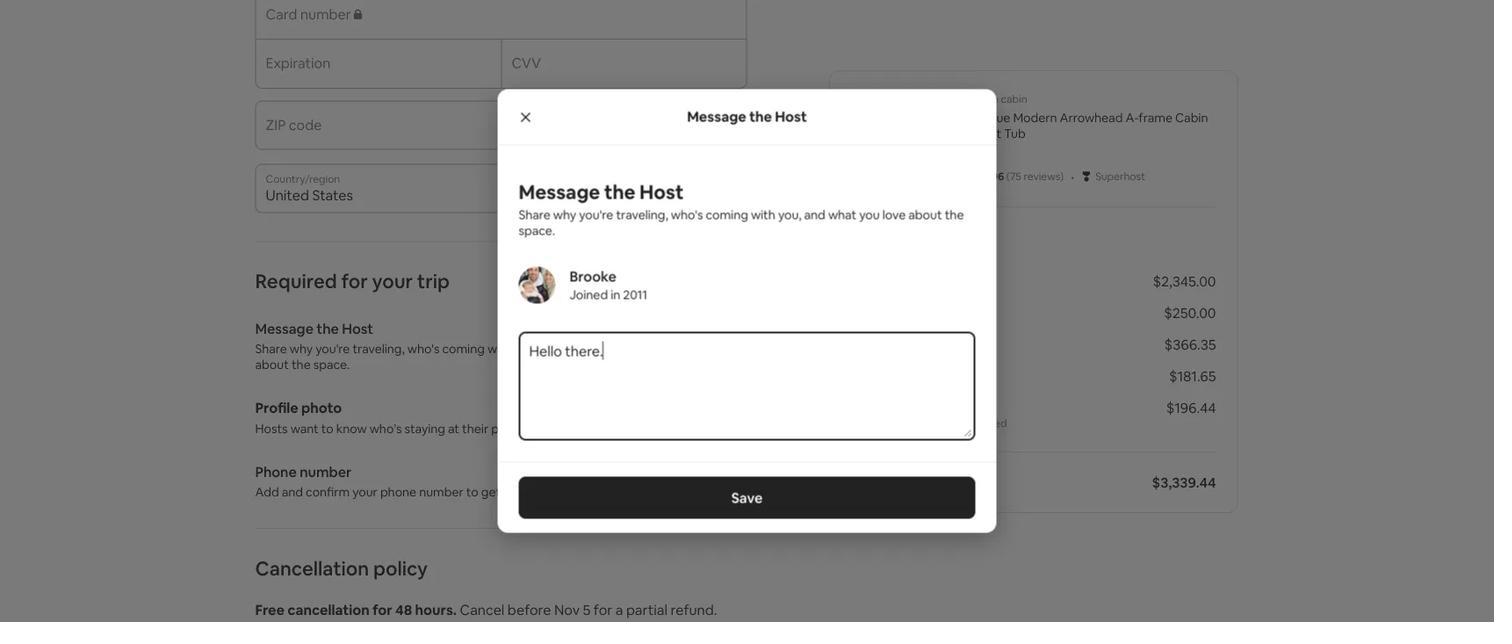 Task type: vqa. For each thing, say whether or not it's contained in the screenshot.
'Superhost' on the right
yes



Task type: describe. For each thing, give the bounding box(es) containing it.
profile photo hosts want to know who's staying at their place.
[[255, 399, 525, 436]]

a
[[616, 601, 623, 619]]

2 vertical spatial host
[[342, 319, 374, 337]]

1 vertical spatial traveling,
[[353, 341, 405, 357]]

$366.35
[[1165, 335, 1216, 353]]

united states element
[[255, 164, 747, 213]]

required for your trip
[[255, 269, 450, 294]]

what inside message the host dialog
[[828, 207, 857, 223]]

tub
[[1004, 126, 1026, 141]]

staying
[[405, 420, 445, 436]]

united states button
[[255, 164, 747, 213]]

2 horizontal spatial for
[[594, 601, 613, 619]]

)
[[1061, 170, 1064, 183]]

profile
[[255, 399, 298, 417]]

1 horizontal spatial host
[[640, 179, 684, 204]]

assistance
[[851, 416, 903, 430]]

add inside phone number add and confirm your phone number to get trip updates.
[[255, 484, 279, 500]]

0 horizontal spatial with
[[488, 341, 512, 357]]

traveling, inside message the host dialog
[[616, 207, 668, 223]]

before
[[508, 601, 551, 619]]

0 horizontal spatial for
[[341, 269, 368, 294]]

$196.44 assistance services fee included
[[851, 398, 1216, 430]]

phone
[[255, 463, 297, 481]]

cabin
[[1001, 92, 1028, 106]]

confirm
[[306, 484, 350, 500]]

and inside phone number add and confirm your phone number to get trip updates.
[[282, 484, 303, 500]]

phone number add and confirm your phone number to get trip updates.
[[255, 463, 576, 500]]

1 vertical spatial coming
[[442, 341, 485, 357]]

with inside message the host dialog
[[751, 207, 776, 223]]

hot
[[981, 126, 1002, 141]]

0 vertical spatial your
[[372, 269, 413, 294]]

add for phone number
[[709, 464, 733, 480]]

you, inside message the host dialog
[[778, 207, 802, 223]]

united states
[[266, 186, 353, 204]]

4.96
[[983, 170, 1004, 183]]

hours.
[[415, 601, 457, 619]]

Message the Host text field
[[522, 335, 972, 437]]

brooke joined in 2011
[[570, 267, 648, 303]]

1 vertical spatial share
[[255, 341, 287, 357]]

about inside message the host dialog
[[909, 207, 942, 223]]

2 horizontal spatial message
[[687, 108, 746, 126]]

space. inside message the host dialog
[[519, 223, 555, 239]]

add button for message the host
[[695, 314, 747, 344]]

and inside message the host dialog
[[804, 207, 826, 223]]

entire
[[971, 92, 999, 106]]

included
[[966, 416, 1007, 430]]

total
[[851, 473, 884, 491]]

1 vertical spatial message the host share why you're traveling, who's coming with you, and what you love about the space.
[[255, 319, 645, 373]]

reviews
[[1024, 170, 1061, 183]]

coming inside message the host dialog
[[706, 207, 748, 223]]

services
[[906, 416, 945, 430]]

arrowhead
[[1060, 110, 1123, 126]]

$2,345.00
[[1153, 272, 1216, 290]]

get
[[481, 484, 501, 500]]

save
[[732, 489, 763, 507]]

states
[[312, 186, 353, 204]]

$196.44
[[1166, 398, 1216, 416]]

who's
[[370, 420, 402, 436]]

joined
[[570, 287, 608, 303]]

•
[[1071, 167, 1075, 185]]

1 horizontal spatial number
[[419, 484, 464, 500]]

fee
[[947, 416, 963, 430]]

their
[[462, 420, 489, 436]]

(usd)
[[887, 473, 925, 491]]

0 horizontal spatial what
[[565, 341, 593, 357]]

0 vertical spatial host
[[775, 108, 807, 126]]

modern
[[1013, 110, 1057, 126]]

refund.
[[671, 601, 717, 619]]

frame
[[1139, 110, 1173, 126]]

free cancellation for 48 hours. cancel before nov 5 for a partial refund.
[[255, 601, 717, 619]]

cancellation
[[288, 601, 370, 619]]

48
[[395, 601, 412, 619]]

a-
[[1126, 110, 1139, 126]]

in
[[611, 287, 621, 303]]

you're inside message the host dialog
[[579, 207, 614, 223]]

required
[[255, 269, 337, 294]]



Task type: locate. For each thing, give the bounding box(es) containing it.
for right the required
[[341, 269, 368, 294]]

message
[[687, 108, 746, 126], [519, 179, 600, 204], [255, 319, 314, 337]]

0 horizontal spatial who's
[[407, 341, 440, 357]]

message the host share why you're traveling, who's coming with you, and what you love about the space.
[[519, 179, 967, 239], [255, 319, 645, 373]]

2 vertical spatial message
[[255, 319, 314, 337]]

1 vertical spatial number
[[419, 484, 464, 500]]

0 vertical spatial to
[[321, 420, 334, 436]]

why up brooke
[[553, 207, 576, 223]]

save button
[[519, 477, 976, 519]]

the
[[749, 108, 772, 126], [604, 179, 636, 204], [945, 207, 964, 223], [317, 319, 339, 337], [292, 357, 311, 373]]

your inside phone number add and confirm your phone number to get trip updates.
[[352, 484, 378, 500]]

cancellation policy
[[255, 556, 428, 581]]

superhost
[[1096, 170, 1146, 183]]

0 vertical spatial number
[[300, 463, 352, 481]]

0 vertical spatial you're
[[579, 207, 614, 223]]

you,
[[778, 207, 802, 223], [515, 341, 538, 357]]

trip
[[417, 269, 450, 294], [504, 484, 524, 500]]

space. down united states element
[[519, 223, 555, 239]]

0 vertical spatial what
[[828, 207, 857, 223]]

2 vertical spatial add
[[255, 484, 279, 500]]

about
[[909, 207, 942, 223], [255, 357, 289, 373]]

coming
[[706, 207, 748, 223], [442, 341, 485, 357]]

share
[[519, 207, 551, 223], [255, 341, 287, 357]]

1 horizontal spatial about
[[909, 207, 942, 223]]

0 horizontal spatial love
[[619, 341, 642, 357]]

0 vertical spatial you,
[[778, 207, 802, 223]]

1 vertical spatial you,
[[515, 341, 538, 357]]

1 vertical spatial your
[[352, 484, 378, 500]]

$181.65
[[1169, 367, 1216, 385]]

1 horizontal spatial you
[[859, 207, 880, 223]]

for left a
[[594, 601, 613, 619]]

phone
[[380, 484, 417, 500]]

who's
[[671, 207, 703, 223], [407, 341, 440, 357]]

0 vertical spatial add
[[709, 321, 733, 337]]

(usd) button
[[887, 473, 925, 491]]

message the host share why you're traveling, who's coming with you, and what you love about the space. inside message the host dialog
[[519, 179, 967, 239]]

nov
[[554, 601, 580, 619]]

total (usd)
[[851, 473, 925, 491]]

love inside message the host dialog
[[883, 207, 906, 223]]

1 horizontal spatial what
[[828, 207, 857, 223]]

space. up photo
[[313, 357, 350, 373]]

host
[[775, 108, 807, 126], [640, 179, 684, 204], [342, 319, 374, 337]]

traveling,
[[616, 207, 668, 223], [353, 341, 405, 357]]

trip inside phone number add and confirm your phone number to get trip updates.
[[504, 484, 524, 500]]

$3,339.44
[[1152, 473, 1216, 491]]

you're
[[579, 207, 614, 223], [316, 341, 350, 357]]

message the host dialog
[[498, 89, 997, 533]]

1 vertical spatial trip
[[504, 484, 524, 500]]

and
[[804, 207, 826, 223], [541, 341, 562, 357], [282, 484, 303, 500]]

message the host
[[687, 108, 807, 126]]

1 vertical spatial love
[[619, 341, 642, 357]]

1 horizontal spatial you're
[[579, 207, 614, 223]]

photo
[[301, 399, 342, 417]]

1 vertical spatial and
[[541, 341, 562, 357]]

share inside message the host dialog
[[519, 207, 551, 223]]

1 horizontal spatial and
[[541, 341, 562, 357]]

hosts
[[255, 420, 288, 436]]

number
[[300, 463, 352, 481], [419, 484, 464, 500]]

1 add button from the top
[[695, 314, 747, 344]]

free
[[255, 601, 285, 619]]

0 horizontal spatial trip
[[417, 269, 450, 294]]

you're up brooke
[[579, 207, 614, 223]]

why inside message the host dialog
[[553, 207, 576, 223]]

policy
[[373, 556, 428, 581]]

1 vertical spatial add
[[709, 464, 733, 480]]

number up confirm
[[300, 463, 352, 481]]

cancel
[[460, 601, 505, 619]]

to inside phone number add and confirm your phone number to get trip updates.
[[466, 484, 479, 500]]

2 add button from the top
[[695, 457, 747, 487]]

your
[[372, 269, 413, 294], [352, 484, 378, 500]]

1 horizontal spatial for
[[373, 601, 392, 619]]

1 vertical spatial space.
[[313, 357, 350, 373]]

1 horizontal spatial why
[[553, 207, 576, 223]]

united
[[266, 186, 309, 204]]

1 horizontal spatial who's
[[671, 207, 703, 223]]

updates.
[[526, 484, 576, 500]]

1 vertical spatial why
[[290, 341, 313, 357]]

75
[[1010, 170, 1022, 183]]

you're up photo
[[316, 341, 350, 357]]

0 horizontal spatial you,
[[515, 341, 538, 357]]

want
[[290, 420, 319, 436]]

1 vertical spatial add button
[[695, 457, 747, 487]]

1 vertical spatial you
[[596, 341, 616, 357]]

0 vertical spatial why
[[553, 207, 576, 223]]

know
[[336, 420, 367, 436]]

love
[[883, 207, 906, 223], [619, 341, 642, 357]]

0 horizontal spatial space.
[[313, 357, 350, 373]]

(
[[1007, 170, 1010, 183]]

cancellation
[[255, 556, 369, 581]]

to inside profile photo hosts want to know who's staying at their place.
[[321, 420, 334, 436]]

for left 48
[[373, 601, 392, 619]]

0 vertical spatial share
[[519, 207, 551, 223]]

1 vertical spatial you're
[[316, 341, 350, 357]]

0 horizontal spatial and
[[282, 484, 303, 500]]

who's inside message the host dialog
[[671, 207, 703, 223]]

1 vertical spatial host
[[640, 179, 684, 204]]

1 horizontal spatial with
[[751, 207, 776, 223]]

1 horizontal spatial space.
[[519, 223, 555, 239]]

at
[[448, 420, 460, 436]]

0 horizontal spatial about
[[255, 357, 289, 373]]

2 horizontal spatial host
[[775, 108, 807, 126]]

add button
[[695, 314, 747, 344], [695, 457, 747, 487]]

partial
[[626, 601, 668, 619]]

1 vertical spatial who's
[[407, 341, 440, 357]]

0 vertical spatial coming
[[706, 207, 748, 223]]

traveling, up profile photo hosts want to know who's staying at their place. on the left
[[353, 341, 405, 357]]

1 horizontal spatial you,
[[778, 207, 802, 223]]

5
[[583, 601, 591, 619]]

+
[[971, 126, 978, 141]]

1 horizontal spatial traveling,
[[616, 207, 668, 223]]

number right phone
[[419, 484, 464, 500]]

2 horizontal spatial and
[[804, 207, 826, 223]]

1 horizontal spatial coming
[[706, 207, 748, 223]]

add button for phone number
[[695, 457, 747, 487]]

1 horizontal spatial share
[[519, 207, 551, 223]]

what
[[828, 207, 857, 223], [565, 341, 593, 357]]

1 vertical spatial with
[[488, 341, 512, 357]]

0 horizontal spatial you're
[[316, 341, 350, 357]]

0 horizontal spatial coming
[[442, 341, 485, 357]]

4.96 ( 75 reviews )
[[983, 170, 1064, 183]]

1 vertical spatial to
[[466, 484, 479, 500]]

2011
[[623, 287, 648, 303]]

0 horizontal spatial to
[[321, 420, 334, 436]]

$250.00
[[1164, 304, 1216, 322]]

0 vertical spatial message the host share why you're traveling, who's coming with you, and what you love about the space.
[[519, 179, 967, 239]]

brooke
[[570, 267, 617, 285]]

add
[[709, 321, 733, 337], [709, 464, 733, 480], [255, 484, 279, 500]]

with
[[751, 207, 776, 223], [488, 341, 512, 357]]

traveling, up brooke joined in 2011 on the top left of the page
[[616, 207, 668, 223]]

0 vertical spatial add button
[[695, 314, 747, 344]]

cabin
[[1176, 110, 1208, 126]]

you inside message the host dialog
[[859, 207, 880, 223]]

0 vertical spatial and
[[804, 207, 826, 223]]

to left get
[[466, 484, 479, 500]]

1 vertical spatial about
[[255, 357, 289, 373]]

0 horizontal spatial host
[[342, 319, 374, 337]]

0 vertical spatial who's
[[671, 207, 703, 223]]

place.
[[491, 420, 525, 436]]

add for message the host
[[709, 321, 733, 337]]

0 vertical spatial message
[[687, 108, 746, 126]]

space.
[[519, 223, 555, 239], [313, 357, 350, 373]]

why
[[553, 207, 576, 223], [290, 341, 313, 357]]

1 horizontal spatial to
[[466, 484, 479, 500]]

0 vertical spatial about
[[909, 207, 942, 223]]

to
[[321, 420, 334, 436], [466, 484, 479, 500]]

0 horizontal spatial message
[[255, 319, 314, 337]]

to down photo
[[321, 420, 334, 436]]

0 vertical spatial space.
[[519, 223, 555, 239]]

0 vertical spatial with
[[751, 207, 776, 223]]

1 vertical spatial what
[[565, 341, 593, 357]]

0 horizontal spatial you
[[596, 341, 616, 357]]

0 horizontal spatial traveling,
[[353, 341, 405, 357]]

why up photo
[[290, 341, 313, 357]]

0 vertical spatial love
[[883, 207, 906, 223]]

1 horizontal spatial trip
[[504, 484, 524, 500]]

0 vertical spatial traveling,
[[616, 207, 668, 223]]

2 vertical spatial and
[[282, 484, 303, 500]]

for
[[341, 269, 368, 294], [373, 601, 392, 619], [594, 601, 613, 619]]

1 vertical spatial message
[[519, 179, 600, 204]]

1 horizontal spatial love
[[883, 207, 906, 223]]

0 vertical spatial trip
[[417, 269, 450, 294]]

you
[[859, 207, 880, 223], [596, 341, 616, 357]]

1 horizontal spatial message
[[519, 179, 600, 204]]

entire cabin unique modern arrowhead a-frame cabin + hot tub
[[971, 92, 1208, 141]]

unique
[[971, 110, 1011, 126]]

0 horizontal spatial why
[[290, 341, 313, 357]]

0 horizontal spatial number
[[300, 463, 352, 481]]

0 vertical spatial you
[[859, 207, 880, 223]]

0 horizontal spatial share
[[255, 341, 287, 357]]



